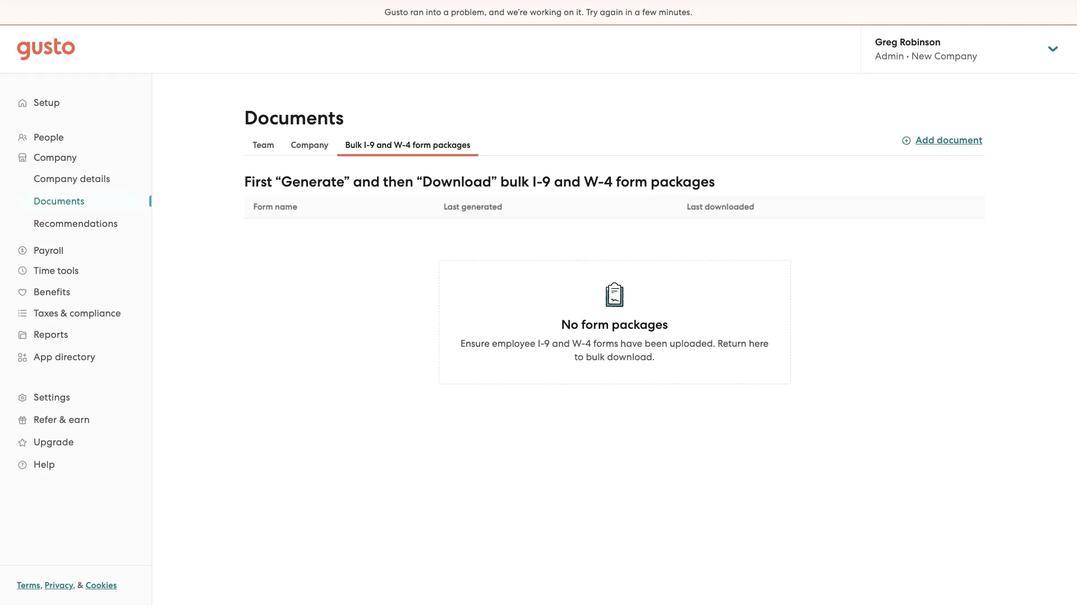 Task type: describe. For each thing, give the bounding box(es) containing it.
have
[[620, 338, 642, 349]]

add document link
[[902, 133, 983, 148]]

we're
[[507, 7, 528, 17]]

refer & earn
[[34, 415, 90, 426]]

company button
[[11, 148, 140, 168]]

company inside button
[[291, 140, 328, 150]]

few
[[642, 7, 657, 17]]

earn
[[69, 415, 90, 426]]

documents inside "list"
[[34, 196, 85, 207]]

upgrade link
[[11, 433, 140, 453]]

home image
[[17, 38, 75, 60]]

cookies button
[[86, 579, 117, 593]]

list containing company details
[[0, 168, 151, 235]]

refer & earn link
[[11, 410, 140, 430]]

first "generate" and then "download" bulk i-9 and w-4 form packages
[[244, 173, 715, 191]]

time tools
[[34, 265, 79, 277]]

here
[[749, 338, 769, 349]]

downloaded
[[705, 202, 754, 212]]

cookies
[[86, 581, 117, 591]]

2 vertical spatial &
[[77, 581, 84, 591]]

"download"
[[417, 173, 497, 191]]

terms link
[[17, 581, 40, 591]]

robinson
[[900, 36, 941, 48]]

ensure
[[460, 338, 490, 349]]

1 , from the left
[[40, 581, 43, 591]]

1 vertical spatial i-
[[533, 173, 542, 191]]

been
[[645, 338, 667, 349]]

gusto
[[385, 7, 408, 17]]

1 vertical spatial packages
[[651, 173, 715, 191]]

"generate"
[[275, 173, 350, 191]]

1 a from the left
[[443, 7, 449, 17]]

bulk i-9 and w-4 form packages button
[[337, 134, 479, 157]]

•
[[906, 50, 909, 62]]

app directory link
[[11, 347, 140, 367]]

settings
[[34, 392, 70, 403]]

greg
[[875, 36, 897, 48]]

time
[[34, 265, 55, 277]]

company inside the greg robinson admin • new company
[[934, 50, 977, 62]]

in
[[625, 7, 633, 17]]

documents link
[[20, 191, 140, 211]]

last for last downloaded
[[687, 202, 703, 212]]

2 a from the left
[[635, 7, 640, 17]]

no
[[561, 318, 578, 333]]

form name
[[253, 202, 297, 212]]

& for earn
[[59, 415, 66, 426]]

last downloaded
[[687, 202, 754, 212]]

terms
[[17, 581, 40, 591]]

& for compliance
[[60, 308, 67, 319]]

recommendations
[[34, 218, 118, 229]]

reports
[[34, 329, 68, 341]]

w- inside ensure employee i-9 and w-4 forms have been uploaded. return here to bulk download.
[[572, 338, 585, 349]]

name
[[275, 202, 297, 212]]

on
[[564, 7, 574, 17]]

company details link
[[20, 169, 140, 189]]

help link
[[11, 455, 140, 475]]

time tools button
[[11, 261, 140, 281]]

2 vertical spatial packages
[[612, 318, 668, 333]]

help
[[34, 459, 55, 471]]

privacy
[[45, 581, 73, 591]]

minutes.
[[659, 7, 692, 17]]

people button
[[11, 127, 140, 148]]

greg robinson admin • new company
[[875, 36, 977, 62]]

9 inside ensure employee i-9 and w-4 forms have been uploaded. return here to bulk download.
[[544, 338, 550, 349]]

last generated
[[444, 202, 502, 212]]

add
[[916, 135, 934, 146]]

bulk
[[345, 140, 362, 150]]

new
[[911, 50, 932, 62]]

directory
[[55, 352, 95, 363]]

into
[[426, 7, 441, 17]]

download.
[[607, 352, 655, 363]]

compliance
[[70, 308, 121, 319]]

tools
[[57, 265, 79, 277]]

4 inside "button"
[[406, 140, 411, 150]]

app directory
[[34, 352, 95, 363]]

uploaded.
[[670, 338, 715, 349]]



Task type: locate. For each thing, give the bounding box(es) containing it.
gusto ran into a problem, and we're working on it. try again in a few minutes.
[[385, 7, 692, 17]]

and
[[489, 7, 505, 17], [377, 140, 392, 150], [353, 173, 380, 191], [554, 173, 581, 191], [552, 338, 570, 349]]

problem,
[[451, 7, 487, 17]]

list containing people
[[0, 127, 151, 476]]

details
[[80, 173, 110, 185]]

company inside "link"
[[34, 173, 77, 185]]

return
[[718, 338, 746, 349]]

2 horizontal spatial 4
[[604, 173, 613, 191]]

company button
[[282, 134, 337, 157]]

1 horizontal spatial 4
[[585, 338, 591, 349]]

taxes & compliance button
[[11, 303, 140, 324]]

0 vertical spatial packages
[[433, 140, 470, 150]]

taxes & compliance
[[34, 308, 121, 319]]

team button
[[244, 134, 282, 157]]

1 horizontal spatial a
[[635, 7, 640, 17]]

ran
[[410, 7, 424, 17]]

to
[[574, 352, 584, 363]]

2 vertical spatial 9
[[544, 338, 550, 349]]

refer
[[34, 415, 57, 426]]

&
[[60, 308, 67, 319], [59, 415, 66, 426], [77, 581, 84, 591]]

0 horizontal spatial ,
[[40, 581, 43, 591]]

0 horizontal spatial a
[[443, 7, 449, 17]]

1 vertical spatial &
[[59, 415, 66, 426]]

packages up last downloaded
[[651, 173, 715, 191]]

0 horizontal spatial form
[[413, 140, 431, 150]]

first
[[244, 173, 272, 191]]

settings link
[[11, 388, 140, 408]]

1 vertical spatial form
[[616, 173, 647, 191]]

1 horizontal spatial form
[[581, 318, 609, 333]]

document
[[937, 135, 983, 146]]

company inside dropdown button
[[34, 152, 77, 163]]

working
[[530, 7, 562, 17]]

payroll button
[[11, 241, 140, 261]]

no form packages
[[561, 318, 668, 333]]

upgrade
[[34, 437, 74, 448]]

1 vertical spatial 4
[[604, 173, 613, 191]]

bulk inside ensure employee i-9 and w-4 forms have been uploaded. return here to bulk download.
[[586, 352, 605, 363]]

packages up "download" on the top
[[433, 140, 470, 150]]

0 vertical spatial 4
[[406, 140, 411, 150]]

0 vertical spatial &
[[60, 308, 67, 319]]

app
[[34, 352, 52, 363]]

9 inside bulk i-9 and w-4 form packages "button"
[[370, 140, 375, 150]]

4 inside ensure employee i-9 and w-4 forms have been uploaded. return here to bulk download.
[[585, 338, 591, 349]]

i- inside "button"
[[364, 140, 370, 150]]

1 horizontal spatial ,
[[73, 581, 75, 591]]

0 horizontal spatial last
[[444, 202, 459, 212]]

recommendations link
[[20, 214, 140, 234]]

add document
[[916, 135, 983, 146]]

2 list from the top
[[0, 168, 151, 235]]

2 vertical spatial w-
[[572, 338, 585, 349]]

bulk i-9 and w-4 form packages
[[345, 140, 470, 150]]

9
[[370, 140, 375, 150], [542, 173, 551, 191], [544, 338, 550, 349]]

0 vertical spatial i-
[[364, 140, 370, 150]]

2 last from the left
[[687, 202, 703, 212]]

documents down company details
[[34, 196, 85, 207]]

2 vertical spatial i-
[[538, 338, 544, 349]]

0 vertical spatial 9
[[370, 140, 375, 150]]

i-
[[364, 140, 370, 150], [533, 173, 542, 191], [538, 338, 544, 349]]

1 vertical spatial documents
[[34, 196, 85, 207]]

a right into
[[443, 7, 449, 17]]

2 horizontal spatial form
[[616, 173, 647, 191]]

1 horizontal spatial documents
[[244, 107, 344, 130]]

2 vertical spatial form
[[581, 318, 609, 333]]

privacy link
[[45, 581, 73, 591]]

try
[[586, 7, 598, 17]]

last for last generated
[[444, 202, 459, 212]]

w- inside "button"
[[394, 140, 406, 150]]

gusto navigation element
[[0, 73, 151, 494]]

4
[[406, 140, 411, 150], [604, 173, 613, 191], [585, 338, 591, 349]]

benefits
[[34, 287, 70, 298]]

admin
[[875, 50, 904, 62]]

& inside 'dropdown button'
[[60, 308, 67, 319]]

& left earn
[[59, 415, 66, 426]]

form inside "button"
[[413, 140, 431, 150]]

documents
[[244, 107, 344, 130], [34, 196, 85, 207]]

and inside "button"
[[377, 140, 392, 150]]

0 vertical spatial bulk
[[500, 173, 529, 191]]

terms , privacy , & cookies
[[17, 581, 117, 591]]

it.
[[576, 7, 584, 17]]

documents up company button
[[244, 107, 344, 130]]

company down company dropdown button
[[34, 173, 77, 185]]

form
[[253, 202, 273, 212]]

0 horizontal spatial 4
[[406, 140, 411, 150]]

i- inside ensure employee i-9 and w-4 forms have been uploaded. return here to bulk download.
[[538, 338, 544, 349]]

1 vertical spatial bulk
[[586, 352, 605, 363]]

form
[[413, 140, 431, 150], [616, 173, 647, 191], [581, 318, 609, 333]]

2 vertical spatial 4
[[585, 338, 591, 349]]

setup link
[[11, 93, 140, 113]]

last left 'downloaded' on the right of the page
[[687, 202, 703, 212]]

1 last from the left
[[444, 202, 459, 212]]

company down people
[[34, 152, 77, 163]]

1 horizontal spatial bulk
[[586, 352, 605, 363]]

forms
[[593, 338, 618, 349]]

company up "generate"
[[291, 140, 328, 150]]

,
[[40, 581, 43, 591], [73, 581, 75, 591]]

list
[[0, 127, 151, 476], [0, 168, 151, 235]]

0 horizontal spatial bulk
[[500, 173, 529, 191]]

& left cookies button
[[77, 581, 84, 591]]

last down "download" on the top
[[444, 202, 459, 212]]

, left 'cookies'
[[73, 581, 75, 591]]

1 horizontal spatial last
[[687, 202, 703, 212]]

0 horizontal spatial documents
[[34, 196, 85, 207]]

0 vertical spatial form
[[413, 140, 431, 150]]

generated
[[461, 202, 502, 212]]

w-
[[394, 140, 406, 150], [584, 173, 604, 191], [572, 338, 585, 349]]

again
[[600, 7, 623, 17]]

a right in
[[635, 7, 640, 17]]

1 vertical spatial w-
[[584, 173, 604, 191]]

bulk right to at the bottom right of page
[[586, 352, 605, 363]]

ensure employee i-9 and w-4 forms have been uploaded. return here to bulk download.
[[460, 338, 769, 363]]

employee
[[492, 338, 535, 349]]

reports link
[[11, 325, 140, 345]]

setup
[[34, 97, 60, 108]]

company details
[[34, 173, 110, 185]]

& right "taxes"
[[60, 308, 67, 319]]

bulk up generated
[[500, 173, 529, 191]]

a
[[443, 7, 449, 17], [635, 7, 640, 17]]

1 list from the top
[[0, 127, 151, 476]]

packages inside "button"
[[433, 140, 470, 150]]

0 vertical spatial documents
[[244, 107, 344, 130]]

team
[[253, 140, 274, 150]]

0 vertical spatial w-
[[394, 140, 406, 150]]

company
[[934, 50, 977, 62], [291, 140, 328, 150], [34, 152, 77, 163], [34, 173, 77, 185]]

payroll
[[34, 245, 64, 256]]

packages up have
[[612, 318, 668, 333]]

company right new
[[934, 50, 977, 62]]

1 vertical spatial 9
[[542, 173, 551, 191]]

, left privacy link
[[40, 581, 43, 591]]

taxes
[[34, 308, 58, 319]]

benefits link
[[11, 282, 140, 302]]

last
[[444, 202, 459, 212], [687, 202, 703, 212]]

2 , from the left
[[73, 581, 75, 591]]

and inside ensure employee i-9 and w-4 forms have been uploaded. return here to bulk download.
[[552, 338, 570, 349]]

then
[[383, 173, 413, 191]]

people
[[34, 132, 64, 143]]

packages
[[433, 140, 470, 150], [651, 173, 715, 191], [612, 318, 668, 333]]



Task type: vqa. For each thing, say whether or not it's contained in the screenshot.
Last downloaded
yes



